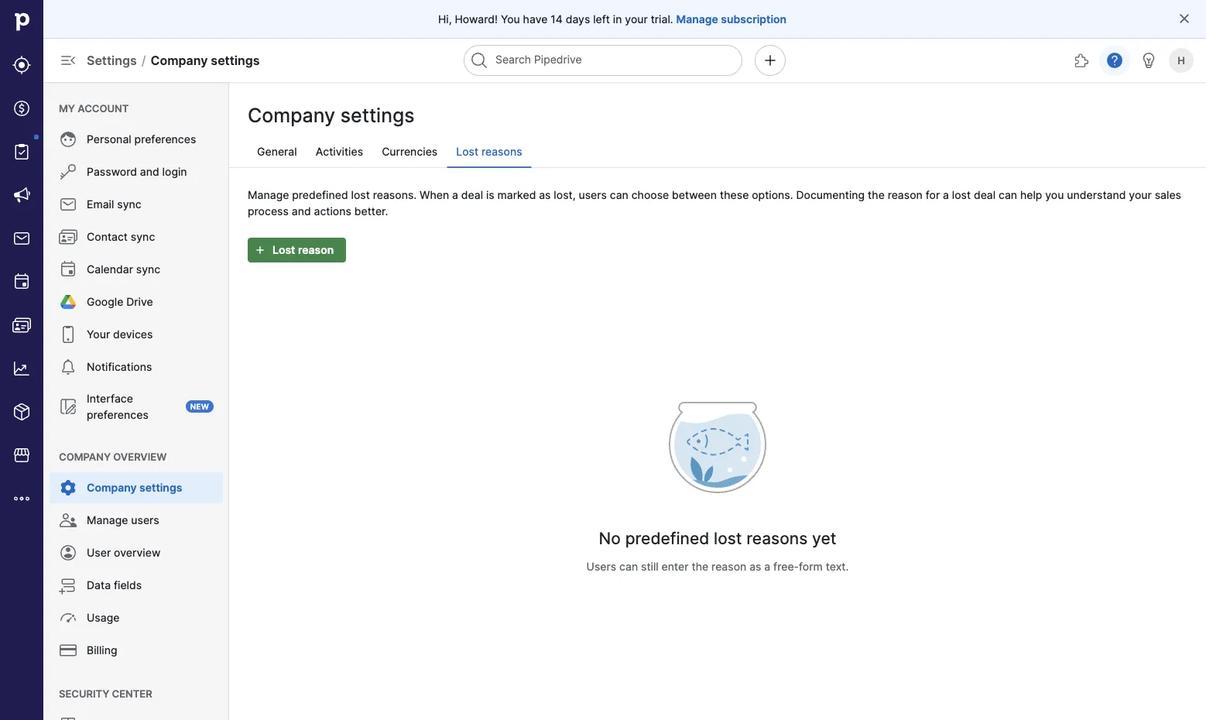 Task type: vqa. For each thing, say whether or not it's contained in the screenshot.
the right the Email
no



Task type: describe. For each thing, give the bounding box(es) containing it.
predefined for no
[[625, 528, 710, 548]]

personal preferences
[[87, 133, 196, 146]]

color undefined image for interface preferences
[[59, 397, 77, 416]]

sales assistant image
[[1140, 51, 1159, 70]]

company settings inside menu item
[[87, 481, 182, 494]]

email
[[87, 198, 114, 211]]

color undefined image for google
[[59, 293, 77, 311]]

lost reason button
[[248, 238, 346, 263]]

color undefined image for calendar
[[59, 260, 77, 279]]

lost reasons
[[456, 145, 522, 158]]

0 horizontal spatial the
[[692, 560, 709, 573]]

lost,
[[554, 188, 576, 201]]

color undefined image for billing
[[59, 641, 77, 660]]

color undefined image down deals icon
[[12, 142, 31, 161]]

yet
[[812, 528, 837, 548]]

personal preferences link
[[50, 124, 223, 155]]

color undefined image for your
[[59, 325, 77, 344]]

calendar sync
[[87, 263, 161, 276]]

reason inside button
[[298, 244, 334, 257]]

sync for calendar sync
[[136, 263, 161, 276]]

color undefined image for email sync
[[59, 195, 77, 214]]

email sync
[[87, 198, 141, 211]]

data fields link
[[50, 570, 223, 601]]

company inside menu item
[[87, 481, 137, 494]]

can left help
[[999, 188, 1018, 201]]

user overview link
[[50, 537, 223, 568]]

manage for predefined
[[248, 188, 289, 201]]

manage users link
[[50, 505, 223, 536]]

have
[[523, 12, 548, 26]]

for
[[926, 188, 940, 201]]

interface preferences
[[87, 392, 149, 421]]

billing link
[[50, 635, 223, 666]]

contact
[[87, 230, 128, 244]]

color undefined image for password and login
[[59, 163, 77, 181]]

and inside menu
[[140, 165, 159, 179]]

leads image
[[12, 56, 31, 74]]

notifications
[[87, 360, 152, 374]]

activities image
[[12, 273, 31, 291]]

left
[[593, 12, 610, 26]]

14
[[551, 12, 563, 26]]

h button
[[1166, 45, 1197, 76]]

2 horizontal spatial a
[[943, 188, 949, 201]]

enter
[[662, 560, 689, 573]]

subscription
[[721, 12, 787, 26]]

free-
[[774, 560, 799, 573]]

account
[[78, 102, 129, 114]]

can left choose
[[610, 188, 629, 201]]

products image
[[12, 403, 31, 421]]

no
[[599, 528, 621, 548]]

can left still
[[620, 560, 638, 573]]

my account
[[59, 102, 129, 114]]

color undefined image for notifications
[[59, 358, 77, 376]]

when
[[420, 188, 449, 201]]

manage predefined lost reasons. when a deal is marked as lost, users can choose between these options. documenting the reason for a lost deal can help you understand your sales process and actions better.
[[248, 188, 1182, 218]]

deals image
[[12, 99, 31, 118]]

in
[[613, 12, 622, 26]]

no predefined lost reasons yet
[[599, 528, 837, 548]]

security center
[[59, 688, 152, 700]]

center
[[112, 688, 152, 700]]

reason inside manage predefined lost reasons. when a deal is marked as lost, users can choose between these options. documenting the reason for a lost deal can help you understand your sales process and actions better.
[[888, 188, 923, 201]]

these
[[720, 188, 749, 201]]

hi,
[[438, 12, 452, 26]]

home image
[[10, 10, 33, 33]]

you
[[501, 12, 520, 26]]

personal
[[87, 133, 131, 146]]

fields
[[114, 579, 142, 592]]

settings
[[87, 53, 137, 68]]

login
[[162, 165, 187, 179]]

users inside manage predefined lost reasons. when a deal is marked as lost, users can choose between these options. documenting the reason for a lost deal can help you understand your sales process and actions better.
[[579, 188, 607, 201]]

user
[[87, 546, 111, 560]]

as inside manage predefined lost reasons. when a deal is marked as lost, users can choose between these options. documenting the reason for a lost deal can help you understand your sales process and actions better.
[[539, 188, 551, 201]]

preferences for interface
[[87, 408, 149, 421]]

quick help image
[[1106, 51, 1124, 70]]

color undefined image down the security
[[59, 716, 77, 720]]

manage subscription link
[[676, 11, 787, 27]]

password and login link
[[50, 156, 223, 187]]

contacts image
[[12, 316, 31, 335]]

more image
[[12, 489, 31, 508]]

color undefined image for company settings
[[59, 479, 77, 497]]

form
[[799, 560, 823, 573]]

2 horizontal spatial lost
[[952, 188, 971, 201]]

user overview
[[87, 546, 161, 560]]

1 horizontal spatial a
[[765, 560, 771, 573]]

options.
[[752, 188, 793, 201]]

quick add image
[[761, 51, 780, 70]]

email sync link
[[50, 189, 223, 220]]

1 vertical spatial as
[[750, 560, 762, 573]]

company settings link
[[50, 472, 223, 503]]

google drive
[[87, 295, 153, 309]]

data
[[87, 579, 111, 592]]

usage link
[[50, 602, 223, 633]]

currencies
[[382, 145, 438, 158]]

devices
[[113, 328, 153, 341]]

choose
[[632, 188, 669, 201]]

your devices
[[87, 328, 153, 341]]



Task type: locate. For each thing, give the bounding box(es) containing it.
manage right "trial." in the top of the page
[[676, 12, 719, 26]]

sync inside calendar sync link
[[136, 263, 161, 276]]

sync inside email sync link
[[117, 198, 141, 211]]

color undefined image inside your devices "link"
[[59, 325, 77, 344]]

5 color undefined image from the top
[[59, 511, 77, 530]]

reasons up is at left
[[482, 145, 522, 158]]

reasons.
[[373, 188, 417, 201]]

color undefined image inside billing link
[[59, 641, 77, 660]]

trial.
[[651, 12, 673, 26]]

and left actions at top
[[292, 204, 311, 218]]

0 horizontal spatial settings
[[139, 481, 182, 494]]

data fields
[[87, 579, 142, 592]]

2 horizontal spatial settings
[[341, 104, 415, 127]]

the right documenting
[[868, 188, 885, 201]]

1 vertical spatial reason
[[298, 244, 334, 257]]

Search Pipedrive field
[[464, 45, 743, 76]]

preferences inside the personal preferences 'link'
[[134, 133, 196, 146]]

settings
[[211, 53, 260, 68], [341, 104, 415, 127], [139, 481, 182, 494]]

between
[[672, 188, 717, 201]]

1 horizontal spatial reason
[[712, 560, 747, 573]]

company up general
[[248, 104, 335, 127]]

overview up company settings menu item
[[113, 451, 167, 463]]

1 vertical spatial settings
[[341, 104, 415, 127]]

the right enter
[[692, 560, 709, 573]]

and left login
[[140, 165, 159, 179]]

lost up better.
[[351, 188, 370, 201]]

deal left help
[[974, 188, 996, 201]]

text.
[[826, 560, 849, 573]]

color undefined image right more icon
[[59, 479, 77, 497]]

and inside manage predefined lost reasons. when a deal is marked as lost, users can choose between these options. documenting the reason for a lost deal can help you understand your sales process and actions better.
[[292, 204, 311, 218]]

sales
[[1155, 188, 1182, 201]]

0 vertical spatial predefined
[[292, 188, 348, 201]]

menu
[[0, 0, 43, 720], [43, 82, 229, 720]]

0 vertical spatial your
[[625, 12, 648, 26]]

2 vertical spatial settings
[[139, 481, 182, 494]]

preferences
[[134, 133, 196, 146], [87, 408, 149, 421]]

is
[[486, 188, 495, 201]]

lost right for
[[952, 188, 971, 201]]

2 horizontal spatial reason
[[888, 188, 923, 201]]

preferences up login
[[134, 133, 196, 146]]

preferences down interface
[[87, 408, 149, 421]]

activities
[[316, 145, 363, 158]]

lost for when
[[351, 188, 370, 201]]

security
[[59, 688, 109, 700]]

menu toggle image
[[59, 51, 77, 70]]

0 vertical spatial reason
[[888, 188, 923, 201]]

deal
[[461, 188, 483, 201], [974, 188, 996, 201]]

billing
[[87, 644, 117, 657]]

your left sales
[[1129, 188, 1152, 201]]

reasons
[[482, 145, 522, 158], [747, 528, 808, 548]]

color undefined image left contact
[[59, 228, 77, 246]]

documenting
[[796, 188, 865, 201]]

predefined up enter
[[625, 528, 710, 548]]

settings inside menu item
[[139, 481, 182, 494]]

2 vertical spatial manage
[[87, 514, 128, 527]]

password
[[87, 165, 137, 179]]

reasons up free-
[[747, 528, 808, 548]]

predefined for manage
[[292, 188, 348, 201]]

manage for users
[[87, 514, 128, 527]]

calendar sync link
[[50, 254, 223, 285]]

predefined up actions at top
[[292, 188, 348, 201]]

0 horizontal spatial reasons
[[482, 145, 522, 158]]

settings / company settings
[[87, 53, 260, 68]]

2 deal from the left
[[974, 188, 996, 201]]

4 color undefined image from the top
[[59, 325, 77, 344]]

reason left for
[[888, 188, 923, 201]]

0 horizontal spatial manage
[[87, 514, 128, 527]]

0 vertical spatial and
[[140, 165, 159, 179]]

0 horizontal spatial lost
[[351, 188, 370, 201]]

0 vertical spatial company settings
[[248, 104, 415, 127]]

as left lost,
[[539, 188, 551, 201]]

reason down no predefined lost reasons yet
[[712, 560, 747, 573]]

color undefined image left manage users
[[59, 511, 77, 530]]

2 color undefined image from the top
[[59, 260, 77, 279]]

overview up data fields link
[[114, 546, 161, 560]]

color undefined image inside the personal preferences 'link'
[[59, 130, 77, 149]]

1 vertical spatial the
[[692, 560, 709, 573]]

color undefined image inside data fields link
[[59, 576, 77, 595]]

color undefined image left email
[[59, 195, 77, 214]]

1 vertical spatial lost
[[273, 244, 295, 257]]

color undefined image left billing
[[59, 641, 77, 660]]

lost inside button
[[273, 244, 295, 257]]

/
[[142, 53, 146, 68]]

1 horizontal spatial lost
[[456, 145, 479, 158]]

sync up drive
[[136, 263, 161, 276]]

general
[[257, 145, 297, 158]]

0 vertical spatial reasons
[[482, 145, 522, 158]]

better.
[[354, 204, 388, 218]]

1 vertical spatial manage
[[248, 188, 289, 201]]

0 horizontal spatial as
[[539, 188, 551, 201]]

users
[[587, 560, 617, 573]]

0 horizontal spatial and
[[140, 165, 159, 179]]

preferences for personal
[[134, 133, 196, 146]]

7 color undefined image from the top
[[59, 609, 77, 627]]

color undefined image for user overview
[[59, 544, 77, 562]]

1 horizontal spatial settings
[[211, 53, 260, 68]]

password and login
[[87, 165, 187, 179]]

color undefined image left the your
[[59, 325, 77, 344]]

company
[[151, 53, 208, 68], [248, 104, 335, 127], [59, 451, 111, 463], [87, 481, 137, 494]]

color primary inverted image
[[251, 244, 269, 256]]

sync
[[117, 198, 141, 211], [131, 230, 155, 244], [136, 263, 161, 276]]

a right the when
[[452, 188, 458, 201]]

predefined
[[292, 188, 348, 201], [625, 528, 710, 548]]

color undefined image left usage
[[59, 609, 77, 627]]

1 horizontal spatial as
[[750, 560, 762, 573]]

still
[[641, 560, 659, 573]]

marked
[[498, 188, 536, 201]]

0 vertical spatial the
[[868, 188, 885, 201]]

color undefined image left user
[[59, 544, 77, 562]]

marketplace image
[[12, 446, 31, 465]]

1 horizontal spatial predefined
[[625, 528, 710, 548]]

color undefined image inside 'manage users' link
[[59, 511, 77, 530]]

actions
[[314, 204, 352, 218]]

lost
[[351, 188, 370, 201], [952, 188, 971, 201], [714, 528, 742, 548]]

0 vertical spatial users
[[579, 188, 607, 201]]

your right in
[[625, 12, 648, 26]]

company down company overview in the bottom of the page
[[87, 481, 137, 494]]

contact sync
[[87, 230, 155, 244]]

sync for email sync
[[117, 198, 141, 211]]

color undefined image left the data
[[59, 576, 77, 595]]

days
[[566, 12, 590, 26]]

reason
[[888, 188, 923, 201], [298, 244, 334, 257], [712, 560, 747, 573]]

manage inside menu
[[87, 514, 128, 527]]

company right /
[[151, 53, 208, 68]]

1 horizontal spatial your
[[1129, 188, 1152, 201]]

notifications link
[[50, 352, 223, 383]]

company settings up 'manage users' link
[[87, 481, 182, 494]]

overview for user overview
[[114, 546, 161, 560]]

understand
[[1067, 188, 1126, 201]]

color primary image
[[1179, 12, 1191, 25]]

1 vertical spatial preferences
[[87, 408, 149, 421]]

0 vertical spatial lost
[[456, 145, 479, 158]]

lost up users can still enter the reason as a free-form text.
[[714, 528, 742, 548]]

color undefined image for contact sync
[[59, 228, 77, 246]]

color undefined image for data
[[59, 576, 77, 595]]

color undefined image left calendar
[[59, 260, 77, 279]]

users inside menu
[[131, 514, 159, 527]]

users
[[579, 188, 607, 201], [131, 514, 159, 527]]

drive
[[126, 295, 153, 309]]

1 horizontal spatial the
[[868, 188, 885, 201]]

can
[[610, 188, 629, 201], [999, 188, 1018, 201], [620, 560, 638, 573]]

as left free-
[[750, 560, 762, 573]]

color undefined image inside user overview link
[[59, 544, 77, 562]]

color undefined image
[[12, 142, 31, 161], [59, 163, 77, 181], [59, 195, 77, 214], [59, 228, 77, 246], [59, 358, 77, 376], [59, 397, 77, 416], [59, 479, 77, 497], [59, 544, 77, 562], [59, 641, 77, 660], [59, 716, 77, 720]]

your inside manage predefined lost reasons. when a deal is marked as lost, users can choose between these options. documenting the reason for a lost deal can help you understand your sales process and actions better.
[[1129, 188, 1152, 201]]

usage
[[87, 611, 120, 625]]

menu containing personal preferences
[[43, 82, 229, 720]]

company settings up activities in the left of the page
[[248, 104, 415, 127]]

sync right email
[[117, 198, 141, 211]]

color undefined image inside notifications link
[[59, 358, 77, 376]]

2 vertical spatial sync
[[136, 263, 161, 276]]

0 vertical spatial manage
[[676, 12, 719, 26]]

sync inside the "contact sync" link
[[131, 230, 155, 244]]

2 horizontal spatial manage
[[676, 12, 719, 26]]

company settings
[[248, 104, 415, 127], [87, 481, 182, 494]]

0 horizontal spatial company settings
[[87, 481, 182, 494]]

0 horizontal spatial lost
[[273, 244, 295, 257]]

color undefined image inside google drive link
[[59, 293, 77, 311]]

1 vertical spatial predefined
[[625, 528, 710, 548]]

1 horizontal spatial reasons
[[747, 528, 808, 548]]

0 horizontal spatial a
[[452, 188, 458, 201]]

your
[[625, 12, 648, 26], [1129, 188, 1152, 201]]

new
[[190, 402, 209, 411]]

1 vertical spatial overview
[[114, 546, 161, 560]]

0 horizontal spatial your
[[625, 12, 648, 26]]

sync down email sync link
[[131, 230, 155, 244]]

1 vertical spatial users
[[131, 514, 159, 527]]

0 vertical spatial preferences
[[134, 133, 196, 146]]

the
[[868, 188, 885, 201], [692, 560, 709, 573]]

hi, howard! you have 14 days left in your  trial. manage subscription
[[438, 12, 787, 26]]

company overview
[[59, 451, 167, 463]]

1 horizontal spatial manage
[[248, 188, 289, 201]]

lost right "currencies"
[[456, 145, 479, 158]]

color undefined image inside calendar sync link
[[59, 260, 77, 279]]

your
[[87, 328, 110, 341]]

0 vertical spatial sync
[[117, 198, 141, 211]]

1 horizontal spatial and
[[292, 204, 311, 218]]

6 color undefined image from the top
[[59, 576, 77, 595]]

color undefined image left google
[[59, 293, 77, 311]]

calendar
[[87, 263, 133, 276]]

process
[[248, 204, 289, 218]]

the inside manage predefined lost reasons. when a deal is marked as lost, users can choose between these options. documenting the reason for a lost deal can help you understand your sales process and actions better.
[[868, 188, 885, 201]]

1 horizontal spatial company settings
[[248, 104, 415, 127]]

interface
[[87, 392, 133, 405]]

users right lost,
[[579, 188, 607, 201]]

google drive link
[[50, 287, 223, 318]]

color undefined image for manage
[[59, 511, 77, 530]]

lost for yet
[[714, 528, 742, 548]]

color undefined image inside password and login link
[[59, 163, 77, 181]]

1 vertical spatial and
[[292, 204, 311, 218]]

1 vertical spatial reasons
[[747, 528, 808, 548]]

color undefined image inside email sync link
[[59, 195, 77, 214]]

lost reason
[[273, 244, 334, 257]]

a
[[452, 188, 458, 201], [943, 188, 949, 201], [765, 560, 771, 573]]

company settings menu item
[[43, 472, 229, 503]]

1 vertical spatial your
[[1129, 188, 1152, 201]]

2 vertical spatial reason
[[712, 560, 747, 573]]

overview
[[113, 451, 167, 463], [114, 546, 161, 560]]

reason down actions at top
[[298, 244, 334, 257]]

0 vertical spatial settings
[[211, 53, 260, 68]]

1 vertical spatial sync
[[131, 230, 155, 244]]

color undefined image inside usage link
[[59, 609, 77, 627]]

lost right the color primary inverted icon at left top
[[273, 244, 295, 257]]

manage users
[[87, 514, 159, 527]]

1 horizontal spatial lost
[[714, 528, 742, 548]]

overview for company overview
[[113, 451, 167, 463]]

a right for
[[943, 188, 949, 201]]

0 vertical spatial as
[[539, 188, 551, 201]]

a left free-
[[765, 560, 771, 573]]

campaigns image
[[12, 186, 31, 204]]

contact sync link
[[50, 221, 223, 252]]

1 horizontal spatial deal
[[974, 188, 996, 201]]

0 horizontal spatial users
[[131, 514, 159, 527]]

3 color undefined image from the top
[[59, 293, 77, 311]]

color undefined image right insights image at the left
[[59, 358, 77, 376]]

manage inside manage predefined lost reasons. when a deal is marked as lost, users can choose between these options. documenting the reason for a lost deal can help you understand your sales process and actions better.
[[248, 188, 289, 201]]

h
[[1178, 54, 1186, 66]]

deal left is at left
[[461, 188, 483, 201]]

company down the interface preferences
[[59, 451, 111, 463]]

users can still enter the reason as a free-form text.
[[587, 560, 849, 573]]

0 vertical spatial overview
[[113, 451, 167, 463]]

color undefined image for personal
[[59, 130, 77, 149]]

color undefined image left interface
[[59, 397, 77, 416]]

your devices link
[[50, 319, 223, 350]]

sync for contact sync
[[131, 230, 155, 244]]

color undefined image down my
[[59, 130, 77, 149]]

lost for lost reason
[[273, 244, 295, 257]]

0 horizontal spatial predefined
[[292, 188, 348, 201]]

my
[[59, 102, 75, 114]]

you
[[1046, 188, 1064, 201]]

howard!
[[455, 12, 498, 26]]

1 color undefined image from the top
[[59, 130, 77, 149]]

sales inbox image
[[12, 229, 31, 248]]

1 deal from the left
[[461, 188, 483, 201]]

as
[[539, 188, 551, 201], [750, 560, 762, 573]]

1 horizontal spatial users
[[579, 188, 607, 201]]

color undefined image inside company settings link
[[59, 479, 77, 497]]

color undefined image left password
[[59, 163, 77, 181]]

color undefined image inside the "contact sync" link
[[59, 228, 77, 246]]

google
[[87, 295, 123, 309]]

0 horizontal spatial deal
[[461, 188, 483, 201]]

users down company settings link
[[131, 514, 159, 527]]

color undefined image
[[59, 130, 77, 149], [59, 260, 77, 279], [59, 293, 77, 311], [59, 325, 77, 344], [59, 511, 77, 530], [59, 576, 77, 595], [59, 609, 77, 627]]

lost for lost reasons
[[456, 145, 479, 158]]

help
[[1021, 188, 1043, 201]]

0 horizontal spatial reason
[[298, 244, 334, 257]]

insights image
[[12, 359, 31, 378]]

manage up user
[[87, 514, 128, 527]]

predefined inside manage predefined lost reasons. when a deal is marked as lost, users can choose between these options. documenting the reason for a lost deal can help you understand your sales process and actions better.
[[292, 188, 348, 201]]

manage up process
[[248, 188, 289, 201]]

1 vertical spatial company settings
[[87, 481, 182, 494]]



